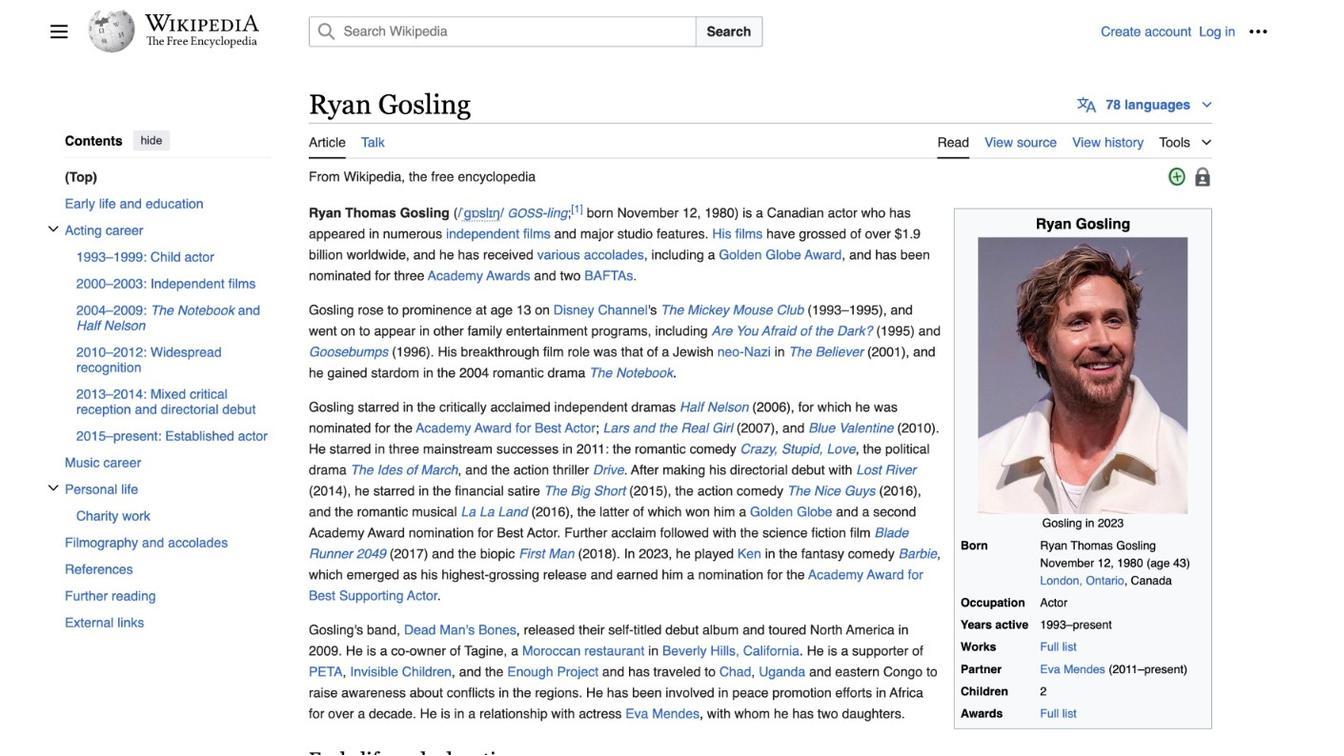 Task type: describe. For each thing, give the bounding box(es) containing it.
x small image
[[48, 223, 59, 235]]

wikipedia image
[[145, 14, 259, 31]]

menu image
[[50, 22, 69, 41]]

the free encyclopedia image
[[146, 36, 258, 49]]

page semi-protected image
[[1193, 167, 1212, 186]]

log in and more options image
[[1249, 22, 1268, 41]]



Task type: vqa. For each thing, say whether or not it's contained in the screenshot.
menu "ICON"
yes



Task type: locate. For each thing, give the bounding box(es) containing it.
this is a good article. click here for more information. image
[[1167, 167, 1186, 186]]

None search field
[[286, 16, 1101, 47]]

x small image
[[48, 483, 59, 494]]

language progressive image
[[1077, 95, 1096, 114]]

Search Wikipedia search field
[[309, 16, 697, 47]]

main content
[[301, 86, 1268, 756]]

personal tools navigation
[[1101, 16, 1274, 47]]



